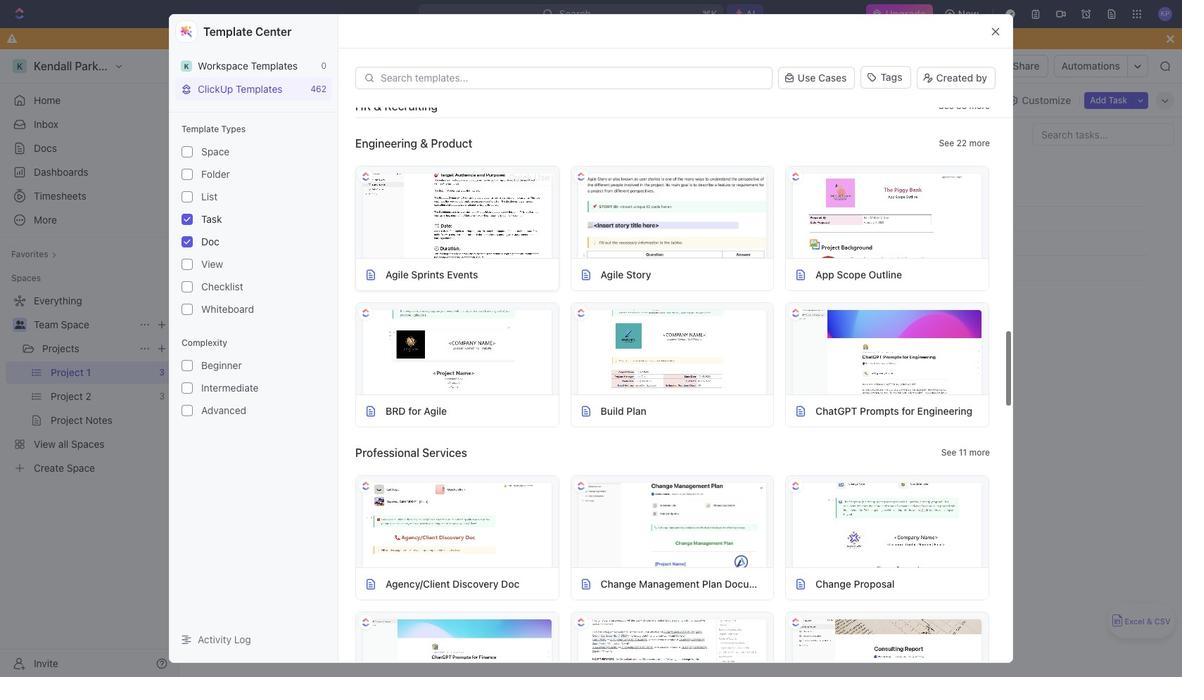 Task type: describe. For each thing, give the bounding box(es) containing it.
space inside tree
[[61, 319, 89, 331]]

agile sprints events
[[386, 261, 478, 273]]

inbox
[[34, 118, 58, 130]]

change proposal
[[816, 571, 895, 583]]

⌘k
[[702, 8, 718, 20]]

tags
[[881, 71, 902, 83]]

templates for clickup templates
[[236, 83, 283, 95]]

proposal
[[854, 571, 895, 583]]

project 1 link
[[340, 58, 401, 75]]

0 vertical spatial engineering
[[355, 130, 417, 143]]

types
[[221, 124, 246, 134]]

agile for agile sprints events
[[386, 261, 409, 273]]

template for template center
[[203, 25, 253, 38]]

calendar
[[305, 94, 347, 106]]

Doc checkbox
[[182, 236, 193, 248]]

see for professional services
[[941, 440, 956, 451]]

view
[[201, 258, 223, 270]]

app
[[816, 261, 834, 273]]

add task for top add task button
[[1090, 95, 1127, 105]]

excel & csv link
[[1108, 604, 1175, 639]]

doc template image for brd for agile
[[364, 398, 377, 411]]

0 vertical spatial doc
[[201, 236, 219, 248]]

calendar link
[[303, 90, 347, 110]]

1 vertical spatial use
[[534, 165, 550, 176]]

0 vertical spatial team space
[[205, 60, 261, 72]]

complexity
[[182, 338, 227, 348]]

favorites
[[11, 249, 48, 260]]

1 vertical spatial add
[[319, 167, 335, 177]]

cases
[[818, 72, 847, 84]]

change management plan document
[[601, 571, 773, 583]]

activity log
[[198, 634, 251, 646]]

home link
[[6, 89, 173, 112]]

professional services
[[355, 440, 467, 452]]

created by button
[[917, 67, 996, 89]]

csv
[[1154, 617, 1171, 627]]

do
[[246, 167, 258, 177]]

clickup templates
[[198, 83, 283, 95]]

center
[[255, 25, 292, 38]]

doc template element for brd for agile
[[364, 398, 377, 411]]

add task for the leftmost add task button
[[319, 167, 356, 177]]

doc template element for change proposal
[[794, 571, 807, 584]]

product
[[431, 130, 472, 143]]

projects link inside tree
[[42, 338, 134, 360]]

board link
[[206, 90, 236, 110]]

doc template element for agency/client discovery doc
[[364, 571, 377, 584]]

team space link inside sidebar navigation
[[34, 314, 134, 336]]

services
[[422, 440, 467, 452]]

Search tasks... text field
[[1033, 124, 1174, 145]]

tree inside sidebar navigation
[[6, 290, 173, 480]]

doc template image for build plan
[[579, 398, 592, 411]]

doc template element for agile sprints events
[[364, 261, 377, 274]]

22
[[956, 131, 967, 141]]

brd for agile
[[386, 398, 447, 410]]

new
[[958, 8, 979, 20]]

log
[[234, 634, 251, 646]]

1 for from the left
[[408, 398, 421, 410]]

0 vertical spatial team space link
[[188, 58, 264, 75]]

agile story
[[601, 261, 651, 273]]

discovery
[[453, 571, 499, 583]]

more for engineering & product
[[969, 131, 990, 141]]

1 horizontal spatial projects link
[[273, 58, 331, 75]]

scope
[[837, 261, 866, 273]]

projects inside sidebar navigation
[[42, 343, 79, 355]]

1 vertical spatial engineering
[[917, 398, 973, 410]]

story
[[626, 261, 651, 273]]

dashboards link
[[6, 161, 173, 184]]

see for engineering & product
[[939, 131, 954, 141]]

doc template element for agile story
[[579, 261, 592, 274]]

professional
[[355, 440, 419, 452]]

created by button
[[917, 67, 996, 89]]

use inside dropdown button
[[798, 72, 816, 84]]

activity
[[198, 634, 232, 646]]

k
[[184, 62, 189, 70]]

doc template image for agency/client discovery doc
[[364, 571, 377, 584]]

1 horizontal spatial projects
[[291, 60, 328, 72]]

1
[[393, 60, 397, 72]]

sidebar navigation
[[0, 49, 179, 678]]

workspace
[[198, 60, 248, 72]]

more for professional services
[[969, 440, 990, 451]]

share button
[[1004, 55, 1048, 77]]

workspace templates
[[198, 60, 298, 72]]

462
[[311, 84, 326, 94]]

List checkbox
[[182, 191, 193, 203]]

to do
[[231, 167, 258, 177]]

document
[[725, 571, 773, 583]]

1 / from the left
[[267, 60, 270, 72]]

management
[[639, 571, 700, 583]]

& for csv
[[1147, 617, 1152, 627]]

Advanced checkbox
[[182, 405, 193, 417]]

activity log button
[[175, 628, 332, 652]]

see 22 more button
[[933, 128, 996, 145]]

prompts
[[860, 398, 899, 410]]

agile for agile story
[[601, 261, 624, 273]]

engineering & product
[[355, 130, 472, 143]]

1 horizontal spatial agile
[[424, 398, 447, 410]]

customize
[[1022, 94, 1071, 106]]

docs link
[[6, 137, 173, 160]]

Space checkbox
[[182, 146, 193, 158]]

agency/client discovery doc
[[386, 571, 520, 583]]

spaces
[[11, 273, 41, 284]]

list link
[[260, 90, 279, 110]]

outline
[[869, 261, 902, 273]]

share
[[1013, 60, 1040, 72]]

new button
[[938, 3, 987, 25]]

see 22 more
[[939, 131, 990, 141]]



Task type: locate. For each thing, give the bounding box(es) containing it.
beginner
[[201, 360, 242, 372]]

automations button
[[1054, 56, 1127, 77]]

template center
[[203, 25, 292, 38]]

created
[[936, 72, 973, 84]]

1 horizontal spatial list
[[263, 94, 279, 106]]

1 horizontal spatial for
[[902, 398, 915, 410]]

docs
[[34, 142, 57, 154]]

1 vertical spatial doc
[[501, 571, 520, 583]]

doc template element
[[364, 261, 377, 274], [579, 261, 592, 274], [794, 261, 807, 274], [364, 398, 377, 411], [579, 398, 592, 411], [794, 398, 807, 411], [364, 571, 377, 584], [579, 571, 592, 584], [794, 571, 807, 584]]

1 horizontal spatial team space
[[205, 60, 261, 72]]

doc template image for agile story
[[579, 261, 592, 274]]

0 horizontal spatial change
[[601, 571, 636, 583]]

use right quick
[[534, 165, 550, 176]]

0 vertical spatial &
[[420, 130, 428, 143]]

1 vertical spatial space
[[201, 146, 230, 158]]

team space right user group image
[[34, 319, 89, 331]]

1 vertical spatial task
[[337, 167, 356, 177]]

0 vertical spatial projects
[[291, 60, 328, 72]]

created by
[[936, 72, 987, 84]]

more right the 22
[[969, 131, 990, 141]]

space up folder
[[201, 146, 230, 158]]

upgrade link
[[866, 4, 933, 24]]

2 for from the left
[[902, 398, 915, 410]]

chatgpt
[[816, 398, 857, 410]]

Search templates... text field
[[381, 72, 764, 84]]

Checklist checkbox
[[182, 281, 193, 293]]

1 vertical spatial team
[[34, 319, 58, 331]]

task
[[1109, 95, 1127, 105], [337, 167, 356, 177], [201, 213, 222, 225]]

automations
[[1061, 60, 1120, 72]]

plan right build
[[626, 398, 647, 410]]

0 vertical spatial see
[[939, 131, 954, 141]]

1 horizontal spatial engineering
[[917, 398, 973, 410]]

tags button
[[861, 66, 911, 89]]

customize button
[[1003, 90, 1075, 110]]

see left the 22
[[939, 131, 954, 141]]

list inside list link
[[263, 94, 279, 106]]

team space link up clickup
[[188, 58, 264, 75]]

change left management
[[601, 571, 636, 583]]

doc template image for agile sprints events
[[364, 261, 377, 274]]

team right user group icon
[[205, 60, 230, 72]]

1 horizontal spatial add
[[1090, 95, 1106, 105]]

0 horizontal spatial for
[[408, 398, 421, 410]]

Task checkbox
[[182, 214, 193, 225]]

brd
[[386, 398, 406, 410]]

dashboards
[[34, 166, 88, 178]]

for right brd
[[408, 398, 421, 410]]

kendall parks's workspace, , element
[[181, 60, 192, 71]]

View checkbox
[[182, 259, 193, 270]]

0 horizontal spatial projects
[[42, 343, 79, 355]]

upgrade
[[885, 8, 926, 20]]

templates down 'workspace templates'
[[236, 83, 283, 95]]

excel & csv
[[1125, 617, 1171, 627]]

0 horizontal spatial use
[[534, 165, 550, 176]]

quick use
[[508, 165, 550, 176]]

user group image
[[14, 321, 25, 329]]

2 / from the left
[[334, 60, 337, 72]]

tree containing team space
[[6, 290, 173, 480]]

favorites button
[[6, 246, 62, 263]]

doc template element for app scope outline
[[794, 261, 807, 274]]

project 1
[[357, 60, 397, 72]]

use
[[798, 72, 816, 84], [534, 165, 550, 176]]

2 horizontal spatial task
[[1109, 95, 1127, 105]]

for
[[408, 398, 421, 410], [902, 398, 915, 410]]

1 horizontal spatial plan
[[702, 571, 722, 583]]

0 vertical spatial task
[[1109, 95, 1127, 105]]

more right 11
[[969, 440, 990, 451]]

1 vertical spatial team space link
[[34, 314, 134, 336]]

build plan
[[601, 398, 647, 410]]

1 more from the top
[[969, 131, 990, 141]]

0 horizontal spatial team
[[34, 319, 58, 331]]

0 horizontal spatial team space link
[[34, 314, 134, 336]]

team right user group image
[[34, 319, 58, 331]]

1 vertical spatial plan
[[702, 571, 722, 583]]

doc up view
[[201, 236, 219, 248]]

11
[[959, 440, 967, 451]]

0 vertical spatial add
[[1090, 95, 1106, 105]]

quick use button
[[503, 163, 556, 179]]

doc template image for change proposal
[[794, 571, 807, 584]]

0 horizontal spatial &
[[420, 130, 428, 143]]

list right list option
[[201, 191, 218, 203]]

template
[[203, 25, 253, 38], [182, 124, 219, 134]]

2 more from the top
[[969, 440, 990, 451]]

0 horizontal spatial space
[[61, 319, 89, 331]]

0 horizontal spatial list
[[201, 191, 218, 203]]

app scope outline
[[816, 261, 902, 273]]

/ right 0
[[334, 60, 337, 72]]

doc template image left chatgpt
[[794, 398, 807, 411]]

projects
[[291, 60, 328, 72], [42, 343, 79, 355]]

for right prompts
[[902, 398, 915, 410]]

agency/client
[[386, 571, 450, 583]]

doc template element for change management plan document
[[579, 571, 592, 584]]

clickup
[[198, 83, 233, 95]]

template for template types
[[182, 124, 219, 134]]

1 vertical spatial see
[[941, 440, 956, 451]]

1 horizontal spatial space
[[201, 146, 230, 158]]

/
[[267, 60, 270, 72], [334, 60, 337, 72]]

space up clickup templates
[[233, 60, 261, 72]]

doc template image
[[794, 261, 807, 274], [364, 398, 377, 411], [794, 398, 807, 411], [364, 571, 377, 584], [794, 571, 807, 584]]

1 vertical spatial add task button
[[302, 164, 361, 181]]

team space up clickup templates
[[205, 60, 261, 72]]

agile left sprints
[[386, 261, 409, 273]]

0 horizontal spatial projects link
[[42, 338, 134, 360]]

sprints
[[411, 261, 444, 273]]

0
[[321, 61, 326, 71]]

& left product
[[420, 130, 428, 143]]

advanced
[[201, 405, 246, 417]]

1 horizontal spatial /
[[334, 60, 337, 72]]

doc right discovery on the bottom of the page
[[501, 571, 520, 583]]

1 change from the left
[[601, 571, 636, 583]]

team space inside tree
[[34, 319, 89, 331]]

build
[[601, 398, 624, 410]]

change left the proposal
[[816, 571, 851, 583]]

0 vertical spatial plan
[[626, 398, 647, 410]]

0 vertical spatial use
[[798, 72, 816, 84]]

0 horizontal spatial agile
[[386, 261, 409, 273]]

0 horizontal spatial doc
[[201, 236, 219, 248]]

1 vertical spatial projects link
[[42, 338, 134, 360]]

1 horizontal spatial add task button
[[1084, 92, 1133, 109]]

0 vertical spatial add task
[[1090, 95, 1127, 105]]

doc template image for change management plan document
[[579, 571, 592, 584]]

2 horizontal spatial space
[[233, 60, 261, 72]]

0 vertical spatial projects link
[[273, 58, 331, 75]]

1 horizontal spatial task
[[337, 167, 356, 177]]

0 horizontal spatial plan
[[626, 398, 647, 410]]

template up space option
[[182, 124, 219, 134]]

add task
[[1090, 95, 1127, 105], [319, 167, 356, 177]]

checklist
[[201, 281, 243, 293]]

1 vertical spatial projects
[[42, 343, 79, 355]]

see 11 more
[[941, 440, 990, 451]]

by
[[976, 72, 987, 84]]

invite
[[34, 658, 58, 669]]

plan left document
[[702, 571, 722, 583]]

Folder checkbox
[[182, 169, 193, 180]]

tree
[[6, 290, 173, 480]]

doc
[[201, 236, 219, 248], [501, 571, 520, 583]]

Whiteboard checkbox
[[182, 304, 193, 315]]

1 horizontal spatial &
[[1147, 617, 1152, 627]]

events
[[447, 261, 478, 273]]

to
[[231, 167, 243, 177]]

2 vertical spatial space
[[61, 319, 89, 331]]

1 vertical spatial add task
[[319, 167, 356, 177]]

doc template image left agency/client
[[364, 571, 377, 584]]

1 vertical spatial templates
[[236, 83, 283, 95]]

user group image
[[193, 63, 201, 70]]

2 horizontal spatial agile
[[601, 261, 624, 273]]

doc template image for app scope outline
[[794, 261, 807, 274]]

2 change from the left
[[816, 571, 851, 583]]

0 horizontal spatial task
[[201, 213, 222, 225]]

0 vertical spatial team
[[205, 60, 230, 72]]

agile right brd
[[424, 398, 447, 410]]

0 vertical spatial template
[[203, 25, 253, 38]]

0 horizontal spatial /
[[267, 60, 270, 72]]

Intermediate checkbox
[[182, 383, 193, 394]]

home
[[34, 94, 61, 106]]

doc template image for chatgpt prompts for engineering
[[794, 398, 807, 411]]

folder
[[201, 168, 230, 180]]

1 horizontal spatial use
[[798, 72, 816, 84]]

doc template element for chatgpt prompts for engineering
[[794, 398, 807, 411]]

space right user group image
[[61, 319, 89, 331]]

use left 'cases'
[[798, 72, 816, 84]]

1 horizontal spatial add task
[[1090, 95, 1127, 105]]

team space
[[205, 60, 261, 72], [34, 319, 89, 331]]

0 horizontal spatial add task
[[319, 167, 356, 177]]

doc template image left app
[[794, 261, 807, 274]]

chatgpt prompts for engineering
[[816, 398, 973, 410]]

0 horizontal spatial add task button
[[302, 164, 361, 181]]

templates for workspace templates
[[251, 60, 298, 72]]

1 horizontal spatial doc
[[501, 571, 520, 583]]

1 horizontal spatial team
[[205, 60, 230, 72]]

0 vertical spatial more
[[969, 131, 990, 141]]

1 vertical spatial more
[[969, 440, 990, 451]]

0 horizontal spatial engineering
[[355, 130, 417, 143]]

doc template image right document
[[794, 571, 807, 584]]

tags button
[[861, 66, 911, 90]]

see left 11
[[941, 440, 956, 451]]

1 horizontal spatial team space link
[[188, 58, 264, 75]]

agile
[[386, 261, 409, 273], [601, 261, 624, 273], [424, 398, 447, 410]]

0 horizontal spatial team space
[[34, 319, 89, 331]]

0 vertical spatial space
[[233, 60, 261, 72]]

0 vertical spatial list
[[263, 94, 279, 106]]

timesheets link
[[6, 185, 173, 208]]

template up workspace
[[203, 25, 253, 38]]

space
[[233, 60, 261, 72], [201, 146, 230, 158], [61, 319, 89, 331]]

1 horizontal spatial change
[[816, 571, 851, 583]]

1 vertical spatial template
[[182, 124, 219, 134]]

0 vertical spatial add task button
[[1084, 92, 1133, 109]]

& for product
[[420, 130, 428, 143]]

whiteboard
[[201, 303, 254, 315]]

1 vertical spatial list
[[201, 191, 218, 203]]

team space link right user group image
[[34, 314, 134, 336]]

intermediate
[[201, 382, 259, 394]]

templates down center
[[251, 60, 298, 72]]

see 11 more button
[[936, 438, 996, 455]]

use cases button
[[778, 65, 855, 91]]

1 vertical spatial &
[[1147, 617, 1152, 627]]

project
[[357, 60, 390, 72]]

use cases
[[798, 72, 847, 84]]

list down 'workspace templates'
[[263, 94, 279, 106]]

search...
[[560, 8, 600, 20]]

engineering left product
[[355, 130, 417, 143]]

change
[[601, 571, 636, 583], [816, 571, 851, 583]]

doc template image
[[364, 261, 377, 274], [579, 261, 592, 274], [579, 398, 592, 411], [579, 571, 592, 584]]

team inside tree
[[34, 319, 58, 331]]

Beginner checkbox
[[182, 360, 193, 372]]

& left csv
[[1147, 617, 1152, 627]]

engineering up 11
[[917, 398, 973, 410]]

team space link
[[188, 58, 264, 75], [34, 314, 134, 336]]

0 vertical spatial templates
[[251, 60, 298, 72]]

1 vertical spatial team space
[[34, 319, 89, 331]]

/ down center
[[267, 60, 270, 72]]

use cases button
[[778, 67, 855, 89]]

template types
[[182, 124, 246, 134]]

add task button
[[1084, 92, 1133, 109], [302, 164, 361, 181]]

plan
[[626, 398, 647, 410], [702, 571, 722, 583]]

excel
[[1125, 617, 1145, 627]]

0 horizontal spatial add
[[319, 167, 335, 177]]

agile left story
[[601, 261, 624, 273]]

projects link
[[273, 58, 331, 75], [42, 338, 134, 360]]

doc template element for build plan
[[579, 398, 592, 411]]

change for change management plan document
[[601, 571, 636, 583]]

change for change proposal
[[816, 571, 851, 583]]

2 vertical spatial task
[[201, 213, 222, 225]]

doc template image left brd
[[364, 398, 377, 411]]



Task type: vqa. For each thing, say whether or not it's contained in the screenshot.
Board image
no



